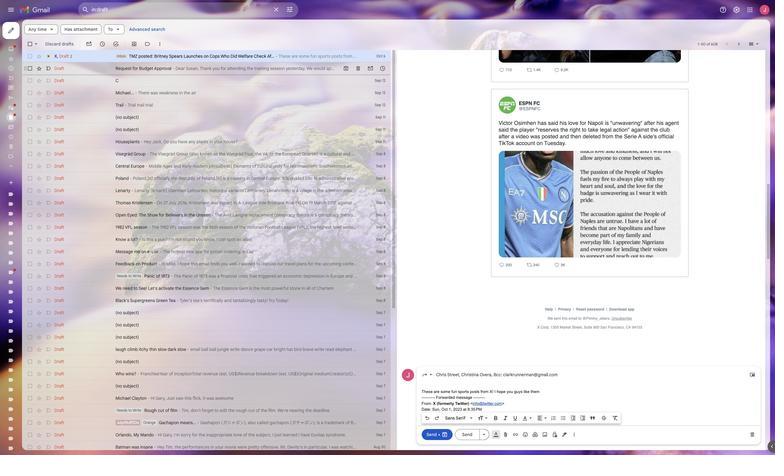 Task type: vqa. For each thing, say whether or not it's contained in the screenshot.


Task type: locate. For each thing, give the bounding box(es) containing it.
i left oct 6
[[359, 54, 360, 59]]

1 horizontal spatial european
[[421, 151, 439, 157]]

slow right thin
[[158, 347, 167, 353]]

needs inside needs to write panic of 1873 - the panic of 1873 was a financial crisis that triggered an economic depression in europe and north america that lasted from 1873 to 1877 or 1879 in france and i
[[117, 274, 128, 279]]

1 horizontal spatial app
[[629, 308, 635, 312]]

cut
[[158, 408, 164, 414], [249, 408, 255, 414]]

particular.
[[309, 445, 328, 451]]

0 vertical spatial needs
[[117, 274, 128, 279]]

redo ‪(⌘y)‬ image
[[434, 416, 440, 422]]

from inside victor osimhen has said his love for napoli is "unwavering" after his agent said the player "reserves the right to take legal action" against the club after a video was posted and then deleted from the serie a side's official tiktok account on tuesday.
[[603, 133, 614, 140]]

0 horizontal spatial britney
[[154, 54, 168, 59]]

10 sep 8 from the top
[[377, 262, 386, 267]]

1 sep 8 from the top
[[377, 152, 386, 156]]

these inside row
[[279, 54, 291, 59]]

13 sep 8 from the top
[[377, 299, 386, 303]]

these inside message body text field
[[422, 390, 433, 395]]

2 movie from the left
[[367, 445, 378, 451]]

sep for 15th row from the top of the the victor osimhen has said his love for napoli is "unwavering" after his agent said the player "reserves the right to take legal action" against the club after a video was posted and then deleted from the serie a side's official tiktok account on tuesday. main content
[[377, 225, 383, 230]]

2 vertical spatial hope
[[497, 390, 506, 395]]

x inside row
[[54, 53, 57, 59]]

club
[[660, 127, 671, 133]]

navigation
[[0, 20, 73, 456]]

sep for seventh row from the bottom
[[377, 372, 383, 377]]

1 sep 11 from the top
[[376, 115, 386, 120]]

0 vertical spatial like image
[[554, 67, 560, 73]]

kristensen down lehnarten;
[[189, 200, 210, 206]]

1 horizontal spatial visegrád
[[158, 151, 175, 157]]

7 for 23th row from the top
[[384, 323, 386, 328]]

sep for 5th row from the bottom
[[377, 397, 383, 401]]

the right as
[[219, 151, 226, 157]]

and left north
[[346, 274, 353, 279]]

2 panic from the left
[[182, 274, 193, 279]]

2 horizontal spatial x
[[538, 326, 540, 330]]

Message Body text field
[[422, 384, 756, 456]]

insert signature image
[[562, 432, 568, 438]]

i
[[482, 274, 483, 279]]

1982
[[116, 225, 124, 230], [160, 225, 169, 230]]

settings image
[[734, 6, 741, 13]]

espn fc @espnfc
[[519, 101, 541, 111]]

6 row from the top
[[22, 111, 391, 124]]

7 (no subject) from the top
[[116, 384, 139, 390]]

1 panic from the left
[[144, 274, 155, 279]]

move
[[400, 347, 411, 353]]

more send options image
[[482, 432, 488, 438]]

1 horizontal spatial nfl's photo image
[[591, 0, 682, 61]]

draft for ninth row from the top
[[54, 151, 64, 157]]

victorian
[[247, 225, 264, 230]]

visegrád down houseplants
[[116, 151, 133, 157]]

draft for tenth row from the top of the the victor osimhen has said his love for napoli is "unwavering" after his agent said the player "reserves the right to take legal action" against the club after a video was posted and then deleted from the serie a side's official tiktok account on tuesday. main content
[[54, 164, 64, 169]]

info@twitter.com link
[[473, 402, 503, 407]]

hope up could
[[361, 54, 371, 59]]

guys inside message body text field
[[515, 390, 523, 395]]

sports up would
[[318, 54, 331, 59]]

draft for 12th row from the top
[[54, 188, 64, 194]]

let's
[[148, 286, 158, 292]]

1 horizontal spatial like
[[524, 390, 530, 395]]

0 horizontal spatial >
[[503, 402, 505, 407]]

2 group from the left
[[176, 151, 188, 157]]

hi up rough
[[151, 396, 155, 402]]

gachapon
[[159, 421, 179, 426]]

group left (also
[[176, 151, 188, 157]]

0 horizontal spatial hey
[[144, 139, 152, 145]]

sep 7 for seventh row from the bottom
[[377, 372, 386, 377]]

against inside victor osimhen has said his love for napoli is "unwavering" after his agent said the player "reserves the right to take legal action" against the club after a video was posted and then deleted from the serie a side's official tiktok account on tuesday.
[[632, 127, 650, 133]]

2 write from the top
[[133, 409, 141, 413]]

1 vertical spatial fun
[[452, 390, 457, 395]]

-
[[276, 54, 278, 59], [173, 66, 175, 71], [135, 90, 137, 96], [125, 103, 127, 108], [141, 139, 143, 145], [147, 151, 149, 157], [146, 164, 148, 169], [130, 176, 132, 181], [132, 188, 134, 194], [154, 200, 156, 206], [212, 213, 214, 218], [149, 225, 151, 230], [139, 237, 141, 243], [160, 249, 162, 255], [158, 262, 160, 267], [171, 274, 173, 279], [210, 286, 212, 292], [177, 298, 179, 304], [187, 347, 189, 353], [138, 372, 140, 377], [455, 372, 457, 377], [422, 396, 423, 401], [423, 396, 425, 401], [425, 396, 426, 401], [426, 396, 427, 401], [427, 396, 429, 401], [429, 396, 430, 401], [430, 396, 431, 401], [431, 396, 433, 401], [433, 396, 434, 401], [434, 396, 435, 401], [474, 396, 475, 401], [475, 396, 476, 401], [476, 396, 478, 401], [478, 396, 479, 401], [479, 396, 480, 401], [480, 396, 482, 401], [482, 396, 483, 401], [483, 396, 484, 401], [484, 396, 486, 401], [148, 396, 150, 402], [179, 408, 181, 414], [197, 421, 199, 426], [155, 433, 157, 438], [154, 445, 156, 451]]

administrative up 2017, on the left top of the page
[[325, 188, 353, 194]]

710
[[505, 68, 512, 72]]

fun inside row
[[311, 54, 317, 59]]

like image right 1.4k
[[554, 67, 560, 73]]

1 horizontal spatial lixr
[[247, 249, 254, 255]]

sports up message
[[459, 390, 469, 395]]

draft for 19th row
[[54, 274, 64, 279]]

24 row from the top
[[22, 332, 391, 344]]

0 vertical spatial tim,
[[182, 408, 190, 414]]

sep 8 for into
[[377, 176, 386, 181]]

the down sorry on the left bottom
[[175, 445, 181, 451]]

sep for 21th row
[[377, 299, 383, 303]]

email left finds
[[199, 262, 210, 267]]

19 row from the top
[[22, 270, 483, 283]]

product
[[142, 262, 157, 267]]

middle
[[149, 164, 162, 169]]

2 vertical spatial with
[[379, 445, 387, 451]]

we for we need to see! let's activate the essence gem - the essence gem is the most powerful stone in all of chartem
[[116, 286, 122, 292]]

1 horizontal spatial |
[[574, 308, 575, 312]]

is
[[142, 237, 145, 243]]

watching
[[340, 445, 358, 451]]

sep 8 for (vfl),
[[377, 225, 386, 230]]

22 row from the top
[[22, 307, 391, 319]]

market
[[560, 326, 572, 330]]

draft for 30th row from the top of the the victor osimhen has said his love for napoli is "unwavering" after his agent said the player "reserves the right to take legal action" against the club after a video was posted and then deleted from the serie a side's official tiktok account on tuesday. main content
[[54, 408, 64, 414]]

28 row from the top
[[22, 381, 391, 393]]

1 ball from the left
[[202, 347, 209, 353]]

v4,
[[263, 151, 269, 157]]

1 vertical spatial spears
[[474, 414, 487, 419]]

0 horizontal spatial said
[[499, 127, 509, 133]]

12 for michael... - there was weakness in the air
[[383, 91, 386, 95]]

remove formatting ‪(⌘\)‬ image
[[613, 416, 619, 422]]

visegrád group - the visegrád group (also known as the visegrád four, the v4, or the european quartet) is a cultural and political alliance of the four central european countrie
[[116, 151, 457, 157]]

11 7 from the top
[[384, 433, 386, 438]]

x! up info@twitter.com
[[490, 390, 494, 395]]

sep for 14th row from the bottom
[[377, 286, 383, 291]]

0 vertical spatial said
[[549, 120, 559, 126]]

0 horizontal spatial it
[[203, 396, 206, 402]]

italic ‪(⌘i)‬ image
[[503, 416, 509, 422]]

write for rough
[[133, 409, 141, 413]]

2 e- from the left
[[243, 249, 247, 255]]

7 for eighth row from the bottom of the the victor osimhen has said his love for napoli is "unwavering" after his agent said the player "reserves the right to take legal action" against the club after a video was posted and then deleted from the serie a side's official tiktok account on tuesday. main content
[[384, 360, 386, 364]]

said down the victor
[[499, 127, 509, 133]]

who wins? - franchiseyear of inceptiontotal revenue (est. us$)revenue breakdown (est. us$)original mediumcreator(s)owner(s)$50 billion+[edit]pokémon1996$88 billion[a] - lic
[[116, 372, 463, 377]]

posted: down 1,
[[447, 414, 460, 419]]

0 vertical spatial an
[[426, 176, 430, 181]]

0 horizontal spatial write
[[230, 347, 240, 353]]

scared
[[452, 445, 465, 451]]

from inside message body text field
[[481, 390, 489, 395]]

the left training
[[247, 66, 254, 71]]

attach files image
[[503, 432, 509, 438]]

was right there
[[151, 90, 158, 96]]

0 horizontal spatial were
[[238, 445, 247, 451]]

retweet image
[[527, 67, 533, 73]]

tea
[[169, 298, 176, 304]]

welfare left bulleted list ‪(⌘⇧8)‬ image
[[539, 414, 552, 419]]

strikethrough ‪(⌘⇧x)‬ image
[[601, 416, 608, 422]]

activate
[[159, 286, 174, 292]]

kite
[[481, 347, 488, 353]]

(no subject)
[[116, 115, 139, 120], [116, 127, 139, 132], [116, 311, 139, 316], [116, 323, 139, 328], [116, 335, 139, 341], [116, 360, 139, 365], [116, 384, 139, 390]]

help | privacy | reset password | download app
[[546, 308, 635, 312]]

and up tuesday. on the right top of the page
[[560, 133, 570, 140]]

guys inside row
[[380, 54, 389, 59]]

af... up session
[[267, 54, 275, 59]]

8 sep 7 from the top
[[377, 397, 386, 401]]

1 horizontal spatial af...
[[566, 414, 573, 419]]

2 sep 11 from the top
[[376, 127, 386, 132]]

0 vertical spatial <
[[471, 402, 473, 407]]

1 send from the left
[[427, 433, 437, 438]]

from up info@twitter.com link
[[481, 390, 489, 395]]

send left +
[[427, 433, 437, 438]]

0 vertical spatial were
[[386, 164, 395, 169]]

2 (no subject) link from the top
[[116, 127, 357, 133]]

3 12 from the top
[[383, 103, 386, 107]]

batman was insane - hey tim, the performances in your movie were pretty offensive. mr. devito's in particular. i was watching the movie with my grandmother and she got so scared i
[[116, 445, 467, 451]]

draft for 23th row from the top
[[54, 323, 64, 328]]

subject) for seventh the (no subject) link from the top of the the victor osimhen has said his love for napoli is "unwavering" after his agent said the player "reserves the right to take legal action" against the club after a video was posted and then deleted from the serie a side's official tiktok account on tuesday. main content
[[123, 384, 139, 390]]

subject) for second the (no subject) link from the bottom of the the victor osimhen has said his love for napoli is "unwavering" after his agent said the player "reserves the right to take legal action" against the club after a video was posted and then deleted from the serie a side's official tiktok account on tuesday. main content
[[123, 360, 139, 365]]

draft for 16th row from the top of the the victor osimhen has said his love for napoli is "unwavering" after his agent said the player "reserves the right to take legal action" against the club after a video was posted and then deleted from the serie a side's official tiktok account on tuesday. main content
[[54, 237, 64, 243]]

2 subject) from the top
[[123, 127, 139, 132]]

2 horizontal spatial season
[[219, 225, 233, 230]]

needs inside needs to write rough cut of film - tim, don't forget to edit the rough cut of the film. we're nearing the deadline.
[[117, 409, 128, 413]]

gary, down gachapon
[[163, 433, 173, 438]]

0 vertical spatial app
[[195, 249, 203, 255]]

row
[[22, 50, 408, 62], [22, 62, 484, 75], [22, 75, 391, 87], [22, 87, 391, 99], [22, 99, 391, 111], [22, 111, 391, 124], [22, 124, 391, 136], [22, 136, 391, 148], [22, 148, 457, 160], [22, 160, 469, 173], [22, 173, 430, 185], [22, 185, 438, 197], [22, 197, 472, 209], [22, 209, 391, 222], [22, 222, 456, 234], [22, 234, 391, 246], [22, 246, 391, 258], [22, 258, 462, 270], [22, 270, 483, 283], [22, 283, 391, 295], [22, 295, 391, 307], [22, 307, 391, 319], [22, 319, 391, 332], [22, 332, 391, 344], [22, 344, 494, 356], [22, 356, 391, 368], [22, 368, 463, 381], [22, 381, 391, 393], [22, 393, 391, 405], [22, 405, 391, 417], [22, 417, 391, 430], [22, 430, 391, 442], [22, 442, 467, 454]]

like image
[[554, 67, 560, 73], [554, 262, 560, 268]]

insert files using drive image
[[533, 432, 539, 438]]

the up side's
[[651, 127, 659, 133]]

was down syndrome. in the left bottom of the page
[[332, 445, 339, 451]]

snooze image
[[100, 41, 106, 47]]

is inside victor osimhen has said his love for napoli is "unwavering" after his agent said the player "reserves the right to take legal action" against the club after a video was posted and then deleted from the serie a side's official tiktok account on tuesday.
[[606, 120, 610, 126]]

1 that from the left
[[249, 274, 257, 279]]

1 vertical spatial or
[[439, 274, 444, 279]]

1 vertical spatial posted:
[[447, 414, 460, 419]]

2 kristensen from the left
[[189, 200, 210, 206]]

tmz down sun,
[[437, 414, 446, 419]]

a left village
[[296, 188, 299, 194]]

hey right the insane
[[157, 445, 165, 451]]

(no for seventh the (no subject) link from the top of the the victor osimhen has said his love for napoli is "unwavering" after his agent said the player "reserves the right to take legal action" against the club after a video was posted and then deleted from the serie a side's official tiktok account on tuesday. main content
[[116, 384, 122, 390]]

brave left the kite
[[469, 347, 480, 353]]

7 for 24th row
[[384, 335, 386, 340]]

this right saw
[[185, 396, 192, 402]]

film
[[170, 408, 178, 414]]

trail - trial trail trial
[[116, 103, 153, 108]]

1 vertical spatial app
[[629, 308, 635, 312]]

0 horizontal spatial lixr
[[152, 249, 159, 255]]

launches up susan,
[[184, 54, 203, 59]]

2 8 from the top
[[384, 164, 386, 169]]

tim,
[[182, 408, 190, 414], [166, 445, 174, 451]]

car
[[267, 347, 273, 353]]

2 vertical spatial who
[[522, 414, 531, 419]]

0 vertical spatial sep 12
[[375, 78, 386, 83]]

1 horizontal spatial we
[[307, 66, 313, 71]]

200
[[505, 263, 512, 268]]

0 vertical spatial these
[[279, 54, 291, 59]]

some inside message body text field
[[441, 390, 451, 395]]

sports
[[318, 54, 331, 59], [459, 390, 469, 395]]

<
[[471, 402, 473, 407], [458, 420, 461, 425]]

call
[[399, 262, 406, 267]]

espn fc's avatar image
[[499, 97, 516, 114]]

draft for 17th row from the top of the the victor osimhen has said his love for napoli is "unwavering" after his agent said the player "reserves the right to take legal action" against the club after a video was posted and then deleted from the serie a side's official tiktok account on tuesday. main content
[[54, 249, 64, 255]]

highest
[[318, 225, 332, 230]]

1 row from the top
[[22, 50, 408, 62]]

draft for 26th row from the bottom
[[54, 139, 64, 145]]

four
[[397, 151, 405, 157]]

move to inbox image
[[131, 41, 137, 47]]

visegrád
[[116, 151, 133, 157], [158, 151, 175, 157], [227, 151, 244, 157]]

0 horizontal spatial have
[[178, 139, 188, 145]]

2 visegrád from the left
[[158, 151, 175, 157]]

lenahrdten)
[[267, 188, 291, 194]]

0 horizontal spatial welfare
[[238, 54, 253, 59]]

sep for 16th row from the top of the the victor osimhen has said his love for napoli is "unwavering" after his agent said the player "reserves the right to take legal action" against the club after a video was posted and then deleted from the serie a side's official tiktok account on tuesday. main content
[[377, 237, 383, 242]]

0 horizontal spatial did
[[231, 54, 237, 59]]

guys up the provide
[[380, 54, 389, 59]]

draft for 12th row from the bottom
[[54, 311, 64, 316]]

1 horizontal spatial sports
[[459, 390, 469, 395]]

european
[[283, 151, 301, 157], [421, 151, 439, 157]]

sep 8 for 19
[[377, 201, 386, 205]]

0 horizontal spatial season
[[134, 225, 148, 230]]

europe up poland,[a]
[[131, 164, 145, 169]]

1 horizontal spatial these
[[422, 390, 433, 395]]

welfare inside ---------- forwarded message --------- from: x (formerly twitter) < info@twitter.com > date: sun, oct 1, 2023 at 8:35 pm subject: tmz posted: britney spears launches on cops who did welfare check af... to: james peterson < james.peterson1902@gmail.com >
[[539, 414, 552, 419]]

0 vertical spatial administrative
[[319, 176, 346, 181]]

draft for 15th row from the top of the the victor osimhen has said his love for napoli is "unwavering" after his agent said the player "reserves the right to take legal action" against the club after a video was posted and then deleted from the serie a side's official tiktok account on tuesday. main content
[[54, 225, 64, 230]]

needs down feedback
[[117, 274, 128, 279]]

1 8 from the top
[[384, 152, 386, 156]]

did up attending
[[231, 54, 237, 59]]

league
[[243, 200, 258, 206], [282, 225, 296, 230]]

hi right mando
[[158, 433, 162, 438]]

posted: inside ---------- forwarded message --------- from: x (formerly twitter) < info@twitter.com > date: sun, oct 1, 2023 at 8:35 pm subject: tmz posted: britney spears launches on cops who did welfare check af... to: james peterson < james.peterson1902@gmail.com >
[[447, 414, 460, 419]]

trial
[[128, 103, 136, 108]]

3 sep 7 from the top
[[377, 335, 386, 340]]

draft for 33th row from the top of the the victor osimhen has said his love for napoli is "unwavering" after his agent said the player "reserves the right to take legal action" against the club after a video was posted and then deleted from the serie a side's official tiktok account on tuesday. main content
[[54, 445, 64, 451]]

0 horizontal spatial spears
[[169, 54, 183, 59]]

trail
[[137, 103, 145, 108]]

write down clayton
[[133, 409, 141, 413]]

them right 6 in the left of the page
[[398, 54, 408, 59]]

12 8 from the top
[[384, 286, 386, 291]]

said up "reserves
[[549, 120, 559, 126]]

0 horizontal spatial essence
[[183, 286, 199, 292]]

a left country
[[227, 176, 230, 181]]

sep 7 for 5th row from the bottom
[[377, 397, 386, 401]]

write inside needs to write panic of 1873 - the panic of 1873 was a financial crisis that triggered an economic depression in europe and north america that lasted from 1873 to 1877 or 1879 in france and i
[[133, 274, 141, 279]]

None checkbox
[[27, 41, 33, 47], [27, 78, 33, 84], [27, 90, 33, 96], [27, 102, 33, 108], [27, 114, 33, 121], [27, 127, 33, 133], [27, 151, 33, 157], [27, 200, 33, 206], [27, 225, 33, 231], [27, 237, 33, 243], [27, 249, 33, 255], [27, 261, 33, 267], [27, 274, 33, 280], [27, 286, 33, 292], [27, 310, 33, 316], [27, 322, 33, 329], [27, 359, 33, 365], [27, 384, 33, 390], [27, 408, 33, 414], [27, 420, 33, 427], [27, 445, 33, 451], [27, 41, 33, 47], [27, 78, 33, 84], [27, 90, 33, 96], [27, 102, 33, 108], [27, 114, 33, 121], [27, 127, 33, 133], [27, 151, 33, 157], [27, 200, 33, 206], [27, 225, 33, 231], [27, 237, 33, 243], [27, 249, 33, 255], [27, 261, 33, 267], [27, 274, 33, 280], [27, 286, 33, 292], [27, 310, 33, 316], [27, 322, 33, 329], [27, 359, 33, 365], [27, 384, 33, 390], [27, 408, 33, 414], [27, 420, 33, 427], [27, 445, 33, 451]]

0 horizontal spatial e-
[[147, 249, 152, 255]]

None checkbox
[[27, 53, 33, 59], [27, 65, 33, 72], [27, 139, 33, 145], [27, 163, 33, 170], [27, 176, 33, 182], [27, 188, 33, 194], [27, 212, 33, 218], [27, 298, 33, 304], [27, 335, 33, 341], [27, 347, 33, 353], [27, 371, 33, 378], [27, 396, 33, 402], [27, 433, 33, 439], [27, 53, 33, 59], [27, 65, 33, 72], [27, 139, 33, 145], [27, 163, 33, 170], [27, 176, 33, 182], [27, 188, 33, 194], [27, 212, 33, 218], [27, 298, 33, 304], [27, 335, 33, 341], [27, 347, 33, 353], [27, 371, 33, 378], [27, 396, 33, 402], [27, 433, 33, 439]]

1 on from the left
[[157, 200, 163, 206]]

subject) for third the (no subject) link from the bottom
[[123, 335, 139, 341]]

administrative down southwestern
[[319, 176, 346, 181]]

0 vertical spatial spears
[[169, 54, 183, 59]]

4 (no from the top
[[116, 323, 122, 328]]

discard draft ‪(⌘⇧d)‬ image
[[750, 432, 756, 438]]

who up attending
[[221, 54, 230, 59]]

espn fc's photo image
[[499, 151, 682, 256]]

(no for third the (no subject) link from the top
[[116, 311, 122, 316]]

have
[[178, 139, 188, 145], [301, 433, 310, 438]]

10 sep 7 from the top
[[377, 421, 386, 426]]

needs for panic
[[117, 274, 128, 279]]

tmz right inbox
[[129, 54, 138, 59]]

after up tiktok
[[499, 133, 510, 140]]

hope down message me on e-lixr - the hottest new app for potion ordering; e-lixr
[[180, 262, 190, 267]]

draft for 32th row
[[54, 433, 64, 438]]

2 vertical spatial 12
[[383, 103, 386, 107]]

11 sep 7 from the top
[[377, 433, 386, 438]]

50
[[702, 42, 707, 46]]

within
[[403, 188, 414, 194]]

search
[[151, 27, 166, 32]]

2 essence from the left
[[222, 286, 238, 292]]

0 horizontal spatial them
[[398, 54, 408, 59]]

sports inside row
[[318, 54, 331, 59]]

1 horizontal spatial slow
[[178, 347, 186, 353]]

1 horizontal spatial x
[[434, 402, 436, 407]]

0 horizontal spatial hope
[[180, 262, 190, 267]]

9 7 from the top
[[384, 409, 386, 413]]

draft for 31th row from the bottom of the the victor osimhen has said his love for napoli is "unwavering" after his agent said the player "reserves the right to take legal action" against the club after a video was posted and then deleted from the serie a side's official tiktok account on tuesday. main content
[[54, 78, 64, 84]]

sep for seventh row from the top
[[376, 127, 382, 132]]

like inside message body text field
[[524, 390, 530, 395]]

af... inside ---------- forwarded message --------- from: x (formerly twitter) < info@twitter.com > date: sun, oct 1, 2023 at 8:35 pm subject: tmz posted: britney spears launches on cops who did welfare check af... to: james peterson < james.peterson1902@gmail.com >
[[566, 414, 573, 419]]

4 row from the top
[[22, 87, 391, 99]]

sep for 24th row
[[377, 335, 383, 340]]

are up forwarded
[[434, 390, 440, 395]]

discard
[[45, 41, 61, 47]]

7 for 5th row from the bottom
[[384, 397, 386, 401]]

1 vertical spatial an
[[237, 237, 242, 243]]

7 for 12th row from the bottom
[[384, 311, 386, 315]]

advanced search
[[129, 27, 166, 32]]

i inside message body text field
[[495, 390, 496, 395]]

2 horizontal spatial 1873
[[415, 274, 424, 279]]

football
[[265, 225, 281, 230]]

of right republic
[[197, 176, 201, 181]]

sep 7 for 30th row from the top of the the victor osimhen has said his love for napoli is "unwavering" after his agent said the player "reserves the right to take legal action" against the club after a video was posted and then deleted from the serie a side's official tiktok account on tuesday. main content
[[377, 409, 386, 413]]

today!
[[276, 298, 289, 304]]

1 horizontal spatial launches
[[488, 414, 505, 419]]

0 horizontal spatial on
[[157, 200, 163, 206]]

cultural down v4, in the top of the page
[[258, 164, 272, 169]]

14 row from the top
[[22, 209, 391, 222]]

x down discard
[[54, 53, 57, 59]]

2 row from the top
[[22, 62, 484, 75]]

oct inside row
[[377, 54, 383, 58]]

sports inside message body text field
[[459, 390, 469, 395]]

21 row from the top
[[22, 295, 391, 307]]

draft for 32th row from the bottom
[[54, 66, 64, 71]]

did inside row
[[231, 54, 237, 59]]

0 vertical spatial email
[[199, 262, 210, 267]]

draft for 5th row from the top of the the victor osimhen has said his love for napoli is "unwavering" after his agent said the player "reserves the right to take legal action" against the club after a video was posted and then deleted from the serie a side's official tiktok account on tuesday. main content
[[54, 103, 64, 108]]

4 sep 7 from the top
[[377, 348, 386, 352]]

write inside needs to write rough cut of film - tim, don't forget to edit the rough cut of the film. we're nearing the deadline.
[[133, 409, 141, 413]]

was inside victor osimhen has said his love for napoli is "unwavering" after his agent said the player "reserves the right to take legal action" against the club after a video was posted and then deleted from the serie a side's official tiktok account on tuesday.
[[531, 133, 541, 140]]

against
[[632, 127, 650, 133], [338, 200, 352, 206]]

2 vertical spatial sep 11
[[376, 140, 386, 144]]

poland,[a]
[[133, 176, 153, 181]]

0 vertical spatial sports
[[318, 54, 331, 59]]

10 row from the top
[[22, 160, 469, 173]]

essence
[[183, 286, 199, 292], [222, 286, 238, 292]]

1 vertical spatial sports
[[459, 390, 469, 395]]

most
[[261, 286, 271, 292]]

a right up
[[396, 262, 398, 267]]

8 for central
[[384, 164, 386, 169]]

1 horizontal spatial write
[[315, 347, 325, 353]]

with for late
[[385, 200, 393, 206]]

posts inside row
[[332, 54, 343, 59]]

1 horizontal spatial (est.
[[279, 372, 288, 377]]

3k
[[560, 263, 566, 268]]

2 (no subject) from the top
[[116, 127, 139, 132]]

2 nfl's photo image from the left
[[591, 0, 682, 61]]

10 8 from the top
[[384, 262, 386, 267]]

1 50 of 608
[[698, 42, 718, 46]]

fun inside message body text field
[[452, 390, 457, 395]]

0 vertical spatial like
[[390, 54, 397, 59]]

advanced search options image
[[284, 3, 296, 16]]

season
[[134, 225, 148, 230], [178, 225, 192, 230], [219, 225, 233, 230]]

(no for 6th the (no subject) link from the bottom of the the victor osimhen has said his love for napoli is "unwavering" after his agent said the player "reserves the right to take legal action" against the club after a video was posted and then deleted from the serie a side's official tiktok account on tuesday. main content
[[116, 127, 122, 132]]

1 nfl's photo image from the left
[[499, 0, 590, 61]]

welfare up attending
[[238, 54, 253, 59]]

8 for (vfl),
[[384, 225, 386, 230]]

1 itchy from the left
[[139, 347, 148, 353]]

is right quartet)
[[320, 151, 323, 157]]

(no for second the (no subject) link from the bottom of the the victor osimhen has said his love for napoli is "unwavering" after his agent said the player "reserves the right to take legal action" against the club after a video was posted and then deleted from the serie a side's official tiktok account on tuesday. main content
[[116, 360, 122, 365]]

victor osimhen has said his love for napoli is "unwavering" after his agent said the player "reserves the right to take legal action" against the club after a video was posted and then deleted from the serie a side's official tiktok account on tuesday.
[[499, 120, 680, 146]]

1 vertical spatial cultural
[[258, 164, 272, 169]]

draft for sixth row from the bottom of the the victor osimhen has said his love for napoli is "unwavering" after his agent said the player "reserves the right to take legal action" against the club after a video was posted and then deleted from the serie a side's official tiktok account on tuesday. main content
[[54, 384, 64, 390]]

send for send
[[463, 433, 473, 438]]

2 12 from the top
[[383, 91, 386, 95]]

1 vertical spatial like image
[[554, 262, 560, 268]]

launches inside ---------- forwarded message --------- from: x (formerly twitter) < info@twitter.com > date: sun, oct 1, 2023 at 8:35 pm subject: tmz posted: britney spears launches on cops who did welfare check af... to: james peterson < james.peterson1902@gmail.com >
[[488, 414, 505, 419]]

reply image left retweet image
[[499, 262, 505, 268]]

britney down at in the right bottom of the page
[[461, 414, 473, 419]]

2 vertical spatial sep 12
[[375, 103, 386, 107]]

, down discard drafts button
[[57, 53, 58, 59]]

reply image for 710
[[499, 67, 505, 73]]

you left well.
[[221, 262, 228, 267]]

None search field
[[78, 2, 299, 17]]

central up poland
[[116, 164, 130, 169]]

1 subject) from the top
[[123, 115, 139, 120]]

1 horizontal spatial 1982
[[160, 225, 169, 230]]

email
[[199, 262, 210, 267], [569, 317, 578, 321]]

200 link
[[505, 263, 512, 269]]

of left film
[[165, 408, 169, 414]]

29 row from the top
[[22, 393, 391, 405]]

to inside needs to write panic of 1873 - the panic of 1873 was a financial crisis that triggered an economic depression in europe and north america that lasted from 1873 to 1877 or 1879 in france and i
[[129, 274, 132, 279]]

from down legal
[[603, 133, 614, 140]]

sep for 25th row
[[377, 348, 383, 352]]

7 7 from the top
[[384, 384, 386, 389]]

1 vertical spatial these
[[422, 390, 433, 395]]

0 vertical spatial are
[[292, 54, 298, 59]]

an right spot
[[237, 237, 242, 243]]

sep 8 for stone
[[377, 286, 386, 291]]

3 11 from the top
[[383, 140, 386, 144]]

needs down the michael
[[117, 409, 128, 413]]

0 horizontal spatial oct
[[377, 54, 383, 58]]

0 horizontal spatial panic
[[144, 274, 155, 279]]

like
[[390, 54, 397, 59], [524, 390, 530, 395]]

2 lenarty from the left
[[135, 188, 150, 194]]

nfl's photo image
[[499, 0, 590, 61], [591, 0, 682, 61]]

sep 8 for quartet)
[[377, 152, 386, 156]]

vfl down eyed: on the top of page
[[125, 225, 133, 230]]

toggle confidential mode image
[[552, 432, 558, 438]]

drafts
[[62, 41, 74, 47]]

more options image
[[573, 432, 577, 438]]

sep 8 for central
[[377, 164, 386, 169]]

are up yesterday.
[[292, 54, 298, 59]]

inappropriate
[[206, 433, 233, 438]]

2 horizontal spatial ,
[[492, 373, 493, 378]]

1 horizontal spatial europe
[[331, 274, 345, 279]]

and up provinces
[[347, 164, 355, 169]]

2 sep 7 from the top
[[377, 323, 386, 328]]

0 vertical spatial 12
[[383, 78, 386, 83]]

alliance
[[368, 151, 383, 157]]

these
[[279, 54, 291, 59], [422, 390, 433, 395]]

5 sep 8 from the top
[[377, 201, 386, 205]]

thank up "1879"
[[450, 262, 462, 267]]

the right nearing
[[306, 408, 312, 414]]

0 vertical spatial check
[[254, 54, 267, 59]]

1 7 from the top
[[384, 311, 386, 315]]

panic up tyler's
[[182, 274, 193, 279]]

new
[[186, 249, 194, 255]]

the right officially
[[171, 176, 178, 181]]

2 on from the left
[[302, 200, 308, 206]]

toolbar
[[340, 65, 389, 72]]

oct 6
[[377, 54, 386, 58]]

5 (no from the top
[[116, 335, 122, 341]]

password
[[588, 308, 605, 312]]

1 horizontal spatial cultural
[[328, 151, 342, 157]]

1 vertical spatial your
[[214, 139, 223, 145]]

the up march
[[318, 188, 324, 194]]

sep for 13th row from the top of the the victor osimhen has said his love for napoli is "unwavering" after his agent said the player "reserves the right to take legal action" against the club after a video was posted and then deleted from the serie a side's official tiktok account on tuesday. main content
[[377, 201, 383, 205]]

underline ‪(⌘u)‬ image
[[513, 416, 519, 422]]

1 vertical spatial we
[[116, 286, 122, 292]]

5 7 from the top
[[384, 360, 386, 364]]

4 subject) from the top
[[123, 323, 139, 328]]

brave right bird
[[303, 347, 314, 353]]

draft for seventh row from the bottom
[[54, 372, 64, 377]]

7 (no from the top
[[116, 384, 122, 390]]

sans serif option
[[444, 416, 469, 422]]

1 horizontal spatial itchy
[[446, 347, 455, 353]]

them inside row
[[398, 54, 408, 59]]

3 (no from the top
[[116, 311, 122, 316]]

sep for 23th row from the top
[[377, 323, 383, 328]]

,
[[57, 53, 58, 59], [460, 373, 461, 378], [492, 373, 493, 378]]

2 (no from the top
[[116, 127, 122, 132]]

1 horizontal spatial x!
[[490, 390, 494, 395]]

hi for hi mike, i hope this email finds you well. i wanted to discuss our travel plans for the upcoming conference. can we set up a call to finalize the details? thank
[[161, 262, 165, 267]]

slow right dark in the bottom left of the page
[[178, 347, 186, 353]]

tmz inside ---------- forwarded message --------- from: x (formerly twitter) < info@twitter.com > date: sun, oct 1, 2023 at 8:35 pm subject: tmz posted: britney spears launches on cops who did welfare check af... to: james peterson < james.peterson1902@gmail.com >
[[437, 414, 446, 419]]

know,
[[205, 237, 216, 243]]

27
[[164, 200, 168, 206]]

0 vertical spatial fun
[[311, 54, 317, 59]]

(est. right revenue
[[219, 372, 228, 377]]

0 horizontal spatial like
[[390, 54, 397, 59]]

for inside victor osimhen has said his love for napoli is "unwavering" after his agent said the player "reserves the right to take legal action" against the club after a video was posted and then deleted from the serie a side's official tiktok account on tuesday.
[[581, 120, 587, 126]]

and inside victor osimhen has said his love for napoli is "unwavering" after his agent said the player "reserves the right to take legal action" against the club after a video was posted and then deleted from the serie a side's official tiktok account on tuesday.
[[560, 133, 570, 140]]

x! inside message body text field
[[490, 390, 494, 395]]

we left sent
[[548, 317, 554, 321]]

1 vertical spatial some
[[441, 390, 451, 395]]

needs for rough
[[117, 409, 128, 413]]

draft for seventh row from the top
[[54, 127, 64, 132]]

were up the voivodeships,
[[386, 164, 395, 169]]

indent less ‪(⌘[)‬ image
[[570, 416, 577, 422]]

you left know,
[[196, 237, 203, 243]]

0 horizontal spatial sports
[[318, 54, 331, 59]]

sep 11 for sixth row from the top
[[376, 115, 386, 120]]

thomas
[[116, 200, 131, 206]]

welfare inside row
[[238, 54, 253, 59]]

spears up dear at the left of page
[[169, 54, 183, 59]]

these up "from:" at the bottom
[[422, 390, 433, 395]]

x!
[[354, 54, 358, 59], [490, 390, 494, 395]]

subject)
[[123, 115, 139, 120], [123, 127, 139, 132], [123, 311, 139, 316], [123, 323, 139, 328], [123, 335, 139, 341], [123, 360, 139, 365], [123, 384, 139, 390]]

competition
[[403, 225, 426, 230]]

32 row from the top
[[22, 430, 391, 442]]

< right sans
[[458, 420, 461, 425]]

in right plants at the top of the page
[[210, 139, 213, 145]]

grandmother
[[395, 445, 421, 451]]

check up training
[[254, 54, 267, 59]]

0 horizontal spatial lenarty
[[116, 188, 131, 194]]

feedback
[[116, 262, 135, 267]]

subject) for fourth the (no subject) link from the bottom
[[123, 323, 139, 328]]

i'm left not
[[169, 237, 175, 243]]

posts inside message body text field
[[471, 390, 480, 395]]

0 horizontal spatial x!
[[354, 54, 358, 59]]

i up info@twitter.com
[[495, 390, 496, 395]]

1 reply image from the top
[[499, 67, 505, 73]]

5 subject) from the top
[[123, 335, 139, 341]]

spears inside ---------- forwarded message --------- from: x (formerly twitter) < info@twitter.com > date: sun, oct 1, 2023 at 8:35 pm subject: tmz posted: britney spears launches on cops who did welfare check af... to: james peterson < james.peterson1902@gmail.com >
[[474, 414, 487, 419]]

hey left the jack,
[[144, 139, 152, 145]]

2 send from the left
[[463, 433, 473, 438]]

advanced
[[129, 27, 150, 32]]

4 sep 8 from the top
[[377, 188, 386, 193]]

bird
[[294, 347, 302, 353]]

rest
[[412, 347, 420, 353]]

1 horizontal spatial hey
[[157, 445, 165, 451]]

1982 up know
[[116, 225, 124, 230]]

happy
[[421, 347, 433, 353]]

against up a
[[632, 127, 650, 133]]

suite
[[585, 326, 593, 330]]

1 season from the left
[[134, 225, 148, 230]]

osimhen
[[515, 120, 537, 126]]

1 horizontal spatial essence
[[222, 286, 238, 292]]

6 (no subject) from the top
[[116, 360, 139, 365]]

draft for 14th row from the top of the the victor osimhen has said his love for napoli is "unwavering" after his agent said the player "reserves the right to take legal action" against the club after a video was posted and then deleted from the serie a side's official tiktok account on tuesday. main content
[[54, 213, 64, 218]]

itchy left thin
[[139, 347, 148, 353]]

3 sep 12 from the top
[[375, 103, 386, 107]]

reply image
[[499, 67, 505, 73], [499, 262, 505, 268]]

sep for 12th row from the top
[[377, 188, 383, 193]]

1 vertical spatial tmz
[[437, 414, 446, 419]]

, inside row
[[57, 53, 58, 59]]

cops inside row
[[210, 54, 220, 59]]



Task type: describe. For each thing, give the bounding box(es) containing it.
the down show
[[152, 225, 159, 230]]

powerful
[[272, 286, 289, 292]]

time
[[38, 27, 47, 32]]

13 row from the top
[[22, 197, 472, 209]]

draft for eighth row from the bottom of the the victor osimhen has said his love for napoli is "unwavering" after his agent said the player "reserves the right to take legal action" against the club after a video was posted and then deleted from the serie a side's official tiktok account on tuesday. main content
[[54, 360, 64, 365]]

2 1982 from the left
[[160, 225, 169, 230]]

reply image for 200
[[499, 262, 505, 268]]

0 vertical spatial we
[[307, 66, 313, 71]]

0 horizontal spatial email
[[199, 262, 210, 267]]

peterson
[[441, 420, 457, 425]]

mediumcreator(s)owner(s)$50
[[315, 372, 376, 377]]

the up performances
[[199, 433, 205, 438]]

0 horizontal spatial thank
[[200, 66, 212, 71]]

victor
[[499, 120, 513, 126]]

corp.
[[541, 326, 550, 330]]

to right "call"
[[407, 262, 411, 267]]

is right 'poland,[b]'
[[223, 176, 226, 181]]

3 (no subject) from the top
[[116, 311, 139, 316]]

the left subject,
[[249, 433, 255, 438]]

1 horizontal spatial league
[[282, 225, 296, 230]]

check inside ---------- forwarded message --------- from: x (formerly twitter) < info@twitter.com > date: sun, oct 1, 2023 at 8:35 pm subject: tmz posted: britney spears launches on cops who did welfare check af... to: james peterson < james.peterson1902@gmail.com >
[[553, 414, 565, 419]]

2 horizontal spatial an
[[426, 176, 430, 181]]

1 vertical spatial hope
[[180, 262, 190, 267]]

2023
[[454, 408, 463, 413]]

1 slow from the left
[[158, 347, 167, 353]]

in right weakness
[[179, 90, 183, 96]]

1 group from the left
[[134, 151, 146, 157]]

draft for 5th row from the bottom
[[54, 396, 64, 402]]

do
[[164, 139, 169, 145]]

1 vertical spatial hi
[[151, 396, 155, 402]]

30 row from the top
[[22, 405, 391, 417]]

from up if
[[344, 54, 353, 59]]

a left "lot?"
[[127, 237, 130, 243]]

draft for 24th row
[[54, 335, 64, 341]]

elephant
[[336, 347, 353, 353]]

are inside message body text field
[[434, 390, 440, 395]]

of right 50
[[707, 42, 711, 46]]

central down political
[[356, 164, 370, 169]]

of right elements
[[252, 164, 257, 169]]

insert emoji ‪(⌘⇧2)‬ image
[[523, 432, 529, 438]]

13 8 from the top
[[384, 299, 386, 303]]

draft for 3rd row from the bottom of the the victor osimhen has said his love for napoli is "unwavering" after his agent said the player "reserves the right to take legal action" against the club after a video was posted and then deleted from the serie a side's official tiktok account on tuesday. main content
[[54, 421, 64, 426]]

of up let's
[[156, 274, 160, 279]]

sans serif
[[446, 416, 466, 422]]

1 vertical spatial thank
[[450, 262, 462, 267]]

quartet)
[[302, 151, 319, 157]]

laugh
[[116, 347, 126, 353]]

16 row from the top
[[22, 234, 391, 246]]

sep for 12th row from the bottom
[[377, 311, 383, 315]]

9 row from the top
[[22, 148, 457, 160]]

i left can
[[217, 237, 218, 243]]

dark
[[168, 347, 177, 353]]

account
[[516, 140, 536, 146]]

in right believers
[[184, 213, 188, 218]]

sep 11 for seventh row from the top
[[376, 127, 386, 132]]

cou
[[430, 188, 438, 194]]

of right the all
[[312, 286, 316, 292]]

you inside message body text field
[[507, 390, 514, 395]]

0 vertical spatial >
[[503, 402, 505, 407]]

9 8 from the top
[[384, 250, 386, 254]]

sep 7 for 32th row
[[377, 433, 386, 438]]

the left most
[[254, 286, 260, 292]]

send for send +
[[427, 433, 437, 438]]

like inside row
[[390, 54, 397, 59]]

like image for 9.2k
[[554, 67, 560, 73]]

0 horizontal spatial europe
[[131, 164, 145, 169]]

2 cut from the left
[[249, 408, 255, 414]]

gmina
[[374, 188, 386, 194]]

3 (no subject) link from the top
[[116, 310, 357, 316]]

for left attending
[[221, 66, 226, 71]]

just
[[275, 433, 282, 438]]

1 vertical spatial administrative
[[325, 188, 353, 194]]

draft for 21th row
[[54, 298, 64, 304]]

0 horizontal spatial who
[[116, 372, 125, 377]]

not
[[176, 237, 182, 243]]

i left just
[[273, 433, 274, 438]]

1 horizontal spatial ,
[[460, 373, 461, 378]]

2 slow from the left
[[178, 347, 186, 353]]

write for panic
[[133, 274, 141, 279]]

labels image
[[145, 41, 151, 47]]

0 horizontal spatial an
[[237, 237, 242, 243]]

2 that from the left
[[383, 274, 391, 279]]

trial
[[146, 103, 153, 108]]

1 visegrád from the left
[[116, 151, 133, 157]]

for left potion
[[204, 249, 209, 255]]

2 his from the left
[[657, 120, 664, 126]]

0 vertical spatial i'm
[[169, 237, 175, 243]]

sep for 19th row
[[377, 274, 383, 279]]

sep 8 for alias!
[[377, 237, 386, 242]]

5 (no subject) link from the top
[[116, 335, 357, 341]]

draft for 16th row from the bottom
[[54, 262, 64, 267]]

11 8 from the top
[[384, 274, 386, 279]]

9.2k
[[560, 68, 569, 72]]

c
[[116, 78, 119, 84]]

0 horizontal spatial launches
[[184, 54, 203, 59]]

0 vertical spatial af...
[[267, 54, 275, 59]]

1 essence from the left
[[183, 286, 199, 292]]

street,
[[573, 326, 584, 330]]

of up spot
[[234, 225, 238, 230]]

support image
[[720, 6, 728, 13]]

the left victorian
[[240, 225, 246, 230]]

in right devito's
[[304, 445, 308, 451]]

to left see!
[[134, 286, 138, 292]]

1 vertical spatial >
[[519, 420, 521, 425]]

this right sent
[[563, 317, 568, 321]]

insert photo image
[[542, 432, 549, 438]]

25 row from the top
[[22, 344, 494, 356]]

sep 7 for 3rd row from the bottom of the the victor osimhen has said his love for napoli is "unwavering" after his agent said the player "reserves the right to take legal action" against the club after a video was posted and then deleted from the serie a side's official tiktok account on tuesday. main content
[[377, 421, 386, 426]]

insig
[[475, 66, 484, 71]]

poland
[[116, 176, 129, 181]]

sep for 14th row from the top of the the victor osimhen has said his love for napoli is "unwavering" after his agent said the player "reserves the right to take legal action" against the club after a video was posted and then deleted from the serie a side's official tiktok account on tuesday. main content
[[377, 213, 383, 218]]

details?
[[434, 262, 449, 267]]

0 vertical spatial your
[[406, 66, 415, 71]]

with for my
[[379, 445, 387, 451]]

the up middle in the top left of the page
[[150, 151, 157, 157]]

britney inside ---------- forwarded message --------- from: x (formerly twitter) < info@twitter.com > date: sun, oct 1, 2023 at 8:35 pm subject: tmz posted: britney spears launches on cops who did welfare check af... to: james peterson < james.peterson1902@gmail.com >
[[461, 414, 473, 419]]

33 row from the top
[[22, 442, 467, 454]]

0 horizontal spatial <
[[458, 420, 461, 425]]

1 (no subject) from the top
[[116, 115, 139, 120]]

for right "unity"
[[284, 164, 290, 169]]

0 vertical spatial hope
[[361, 54, 371, 59]]

1 vertical spatial gary,
[[163, 433, 173, 438]]

reset password link
[[577, 308, 606, 312]]

the left session.
[[441, 66, 448, 71]]

7 for 32th row
[[384, 433, 386, 438]]

insane
[[140, 445, 153, 451]]

7 for seventh row from the bottom
[[384, 372, 386, 377]]

3 1873 from the left
[[415, 274, 424, 279]]

to left 1877
[[425, 274, 429, 279]]

2 ball from the left
[[210, 347, 217, 353]]

6 (no subject) link from the top
[[116, 359, 357, 365]]

1 horizontal spatial said
[[549, 120, 559, 126]]

signed
[[219, 200, 232, 206]]

1 vertical spatial hey
[[157, 445, 165, 451]]

and left political
[[343, 151, 351, 157]]

1 (est. from the left
[[219, 372, 228, 377]]

serie
[[625, 133, 638, 140]]

(no for fourth the (no subject) link from the bottom
[[116, 323, 122, 328]]

@pimmy_jeters.
[[583, 317, 611, 321]]

4 (no subject) link from the top
[[116, 322, 357, 329]]

sep 7 for 12th row from the bottom
[[377, 311, 386, 315]]

we
[[376, 262, 381, 267]]

(also
[[189, 151, 199, 157]]

crisis
[[238, 274, 248, 279]]

them inside message body text field
[[531, 390, 540, 395]]

1 vfl from the left
[[125, 225, 133, 230]]

x for corp.
[[538, 326, 540, 330]]

26 row from the top
[[22, 356, 391, 368]]

1 horizontal spatial were
[[386, 164, 395, 169]]

central up lenharten,
[[251, 176, 265, 181]]

12 row from the top
[[22, 185, 438, 197]]

1.4k
[[533, 68, 541, 72]]

weakness
[[159, 90, 178, 96]]

row containing x
[[22, 50, 408, 62]]

bold ‪(⌘b)‬ image
[[493, 416, 499, 422]]

sep for 32th row
[[377, 433, 383, 438]]

1 12 from the top
[[383, 78, 386, 83]]

3k link
[[560, 263, 566, 269]]

8 for our
[[384, 262, 386, 267]]

2 1873 from the left
[[199, 274, 208, 279]]

the up "unity"
[[275, 151, 281, 157]]

18 row from the top
[[22, 258, 462, 270]]

in right village
[[313, 188, 317, 194]]

the right the (vfl),
[[310, 225, 317, 230]]

against inside row
[[338, 200, 352, 206]]

can
[[219, 237, 226, 243]]

request
[[116, 66, 132, 71]]

i right particular.
[[329, 445, 331, 451]]

of left gmina
[[369, 188, 373, 194]]

the left the air at the top left of page
[[184, 90, 190, 96]]

3 | from the left
[[607, 308, 608, 312]]

napoli
[[588, 120, 604, 126]]

spears inside row
[[169, 54, 183, 59]]

travel
[[285, 262, 296, 267]]

side
[[259, 200, 267, 206]]

sep 7 for 24th row
[[377, 335, 386, 340]]

6 8 from the top
[[384, 213, 386, 218]]

street
[[448, 373, 460, 378]]

any
[[189, 139, 196, 145]]

we're
[[278, 408, 289, 414]]

2 gem from the left
[[239, 286, 248, 292]]

it
[[282, 176, 285, 181]]

1 cut from the left
[[158, 408, 164, 414]]

sep 8 for of
[[377, 188, 386, 193]]

23 row from the top
[[22, 319, 391, 332]]

oct inside ---------- forwarded message --------- from: x (formerly twitter) < info@twitter.com > date: sun, oct 1, 2023 at 8:35 pm subject: tmz posted: britney spears launches on cops who did welfare check af... to: james peterson < james.peterson1902@gmail.com >
[[442, 408, 448, 413]]

the left film.
[[261, 408, 268, 414]]

we for we sent this email to @pimmy_jeters. unsubscribe
[[548, 317, 554, 321]]

0 horizontal spatial app
[[195, 249, 203, 255]]

sep for 5th row from the top of the the victor osimhen has said his love for napoli is "unwavering" after his agent said the player "reserves the right to take legal action" against the club after a video was posted and then deleted from the serie a side's official tiktok account on tuesday. main content
[[375, 103, 382, 107]]

1 horizontal spatial have
[[301, 433, 310, 438]]

in down inappropriate
[[211, 445, 214, 451]]

a left the pun?
[[155, 237, 157, 243]]

could
[[364, 66, 375, 71]]

insert link ‪(⌘k)‬ image
[[513, 432, 519, 438]]

the up terrifically
[[213, 286, 221, 292]]

for right show
[[159, 213, 165, 218]]

draft for 25th row
[[54, 347, 64, 353]]

0 vertical spatial after
[[645, 120, 656, 126]]

draft for 11th row from the top of the the victor osimhen has said his love for napoli is "unwavering" after his agent said the player "reserves the right to take legal action" against the club after a video was posted and then deleted from the serie a side's official tiktok account on tuesday. main content
[[54, 176, 64, 181]]

to down reset
[[579, 317, 582, 321]]

is up tantalizingly
[[249, 286, 252, 292]]

hi for hi gary, i'm sorry for the inappropriate tone of the subject, i just learned i have dunlap syndrome.
[[158, 433, 162, 438]]

tmz inside row
[[129, 54, 138, 59]]

gmail image
[[20, 4, 53, 16]]

northwestern,
[[291, 164, 318, 169]]

is right it
[[286, 176, 289, 181]]

(no for first the (no subject) link from the top
[[116, 115, 122, 120]]

add to tasks image
[[113, 41, 119, 47]]

5 (no subject) from the top
[[116, 335, 139, 341]]

3 row from the top
[[22, 75, 391, 87]]

the right activate
[[175, 286, 182, 292]]

more image
[[157, 41, 163, 47]]

are inside row
[[292, 54, 298, 59]]

1 vertical spatial i'm
[[174, 433, 180, 438]]

video
[[516, 133, 530, 140]]

all
[[307, 286, 311, 292]]

0 vertical spatial britney
[[154, 54, 168, 59]]

wanted
[[241, 262, 255, 267]]

toggle split pane mode image
[[749, 41, 755, 47]]

on inside ---------- forwarded message --------- from: x (formerly twitter) < info@twitter.com > date: sun, oct 1, 2023 at 8:35 pm subject: tmz posted: britney spears launches on cops who did welfare check af... to: james peterson < james.peterson1902@gmail.com >
[[506, 414, 511, 419]]

2 horizontal spatial europe
[[371, 164, 385, 169]]

sep for sixth row from the top
[[376, 115, 382, 120]]

"reserves
[[537, 127, 560, 133]]

2 | from the left
[[574, 308, 575, 312]]

1 european from the left
[[283, 151, 301, 157]]

appreciate
[[327, 66, 348, 71]]

1 horizontal spatial who
[[221, 54, 230, 59]]

film.
[[269, 408, 277, 414]]

can
[[367, 262, 375, 267]]

toolbar inside row
[[340, 65, 389, 72]]

and left latin.
[[420, 164, 428, 169]]

easte
[[459, 164, 469, 169]]

indent more ‪(⌘])‬ image
[[580, 416, 586, 422]]

numbered list ‪(⌘⇧7)‬ image
[[551, 416, 557, 422]]

some inside row
[[299, 54, 310, 59]]

orange
[[143, 421, 156, 426]]

4 (no subject) from the top
[[116, 323, 139, 328]]

this right is
[[147, 237, 154, 243]]

in up chartem
[[326, 274, 330, 279]]

help
[[546, 308, 554, 312]]

to inside needs to write rough cut of film - tim, don't forget to edit the rough cut of the film. we're nearing the deadline.
[[129, 409, 132, 413]]

action"
[[614, 127, 630, 133]]

0 vertical spatial gary,
[[156, 396, 166, 402]]

1 horizontal spatial email
[[569, 317, 578, 321]]

1 11 from the top
[[383, 115, 386, 120]]

2 european from the left
[[421, 151, 439, 157]]

2
[[70, 54, 72, 59]]

you right "do"
[[170, 139, 177, 145]]

30
[[382, 445, 386, 450]]

unity
[[273, 164, 283, 169]]

1 1873 from the left
[[161, 274, 170, 279]]

catholicism
[[396, 164, 419, 169]]

older image
[[737, 41, 743, 47]]

1 vertical spatial it
[[203, 396, 206, 402]]

2 brave from the left
[[469, 347, 480, 353]]

7 row from the top
[[22, 124, 391, 136]]

draft for sixth row from the top
[[54, 115, 64, 120]]

0 vertical spatial league
[[243, 200, 258, 206]]

laugh climb itchy thin slow dark slow - small ball ball jungle write dance grape car bright hat bird brave write read elephant play thick climb dolphin move rest happy fancy itchy jacket brave kite wr
[[116, 347, 494, 353]]

0 vertical spatial have
[[178, 139, 188, 145]]

to right wanted
[[257, 262, 261, 267]]

reset
[[577, 308, 587, 312]]

hope inside message body text field
[[497, 390, 506, 395]]

1 climb from the left
[[127, 347, 138, 353]]

27 row from the top
[[22, 368, 463, 381]]

1 vertical spatial tim,
[[166, 445, 174, 451]]

check inside row
[[254, 54, 267, 59]]

sep 8 for our
[[377, 262, 386, 267]]

sep for 17th row from the top of the the victor osimhen has said his love for napoli is "unwavering" after his agent said the player "reserves the right to take legal action" against the club after a video was posted and then deleted from the serie a side's official tiktok account on tuesday. main content
[[377, 250, 383, 254]]

15 row from the top
[[22, 222, 456, 234]]

spot
[[227, 237, 236, 243]]

2 (est. from the left
[[279, 372, 288, 377]]

0 vertical spatial or
[[270, 151, 274, 157]]

tone
[[234, 433, 242, 438]]

michael... - there was weakness in the air
[[116, 90, 196, 96]]

1 brave from the left
[[303, 347, 314, 353]]

for right sorry on the left bottom
[[192, 433, 198, 438]]

was down finds
[[209, 274, 216, 279]]

1 lixr from the left
[[152, 249, 159, 255]]

to left a-
[[234, 200, 237, 206]]

the left unseen in the top of the page
[[189, 213, 195, 218]]

in right "1879"
[[454, 274, 458, 279]]

in right country
[[247, 176, 250, 181]]

1 horizontal spatial an
[[278, 274, 282, 279]]

victor osimhen has said his love for napoli is "unwavering" after his agent said the player "reserves the right to take legal action" against the club after a video was posted and then deleted from the serie a side's official tiktok account on tuesday. main content
[[22, 0, 771, 456]]

x inside ---------- forwarded message --------- from: x (formerly twitter) < info@twitter.com > date: sun, oct 1, 2023 at 8:35 pm subject: tmz posted: britney spears launches on cops who did welfare check af... to: james peterson < james.peterson1902@gmail.com >
[[434, 402, 436, 407]]

who inside ---------- forwarded message --------- from: x (formerly twitter) < info@twitter.com > date: sun, oct 1, 2023 at 8:35 pm subject: tmz posted: britney spears launches on cops who did welfare check af... to: james peterson < james.peterson1902@gmail.com >
[[522, 414, 531, 419]]

subject) for 6th the (no subject) link from the bottom of the the victor osimhen has said his love for napoli is "unwavering" after his agent said the player "reserves the right to take legal action" against the club after a video was posted and then deleted from the serie a side's official tiktok account on tuesday. main content
[[123, 127, 139, 132]]

1 gem from the left
[[200, 286, 209, 292]]

sep for 31th row from the bottom of the the victor osimhen has said his love for napoli is "unwavering" after his agent said the player "reserves the right to take legal action" against the club after a video was posted and then deleted from the serie a side's official tiktok account on tuesday. main content
[[375, 78, 382, 83]]

pretty
[[248, 445, 260, 451]]

mich
[[462, 200, 472, 206]]

86th
[[209, 225, 218, 230]]

the left v4, in the top of the page
[[255, 151, 262, 157]]

0 horizontal spatial after
[[499, 133, 510, 140]]

sep 12 for trail - trial trail trial
[[375, 103, 386, 107]]

a inside victor osimhen has said his love for napoli is "unwavering" after his agent said the player "reserves the right to take legal action" against the club after a video was posted and then deleted from the serie a side's official tiktok account on tuesday.
[[512, 133, 515, 140]]

the right finalize
[[427, 262, 433, 267]]

orlando,
[[116, 433, 133, 438]]

and down "we need to see! let's activate the essence gem - the essence gem is the most powerful stone in all of chartem"
[[224, 298, 232, 304]]

eyed:
[[127, 213, 138, 218]]

on inside victor osimhen has said his love for napoli is "unwavering" after his agent said the player "reserves the right to take legal action" against the club after a video was posted and then deleted from the serie a side's official tiktok account on tuesday.
[[537, 140, 543, 146]]

1
[[698, 42, 700, 46]]

undo ‪(⌘z)‬ image
[[425, 416, 431, 422]]

stupid
[[183, 237, 195, 243]]

of right alliance
[[384, 151, 388, 157]]

did inside ---------- forwarded message --------- from: x (formerly twitter) < info@twitter.com > date: sun, oct 1, 2023 at 8:35 pm subject: tmz posted: britney spears launches on cops who did welfare check af... to: james peterson < james.peterson1902@gmail.com >
[[532, 414, 538, 419]]

sep for 30th row from the top of the the victor osimhen has said his love for napoli is "unwavering" after his agent said the player "reserves the right to take legal action" against the club after a video was posted and then deleted from the serie a side's official tiktok account on tuesday. main content
[[377, 409, 383, 413]]

the right watching
[[359, 445, 365, 451]]

sep for 11th row from the top of the the victor osimhen has said his love for napoli is "unwavering" after his agent said the player "reserves the right to take legal action" against the club after a video was posted and then deleted from the serie a side's official tiktok account on tuesday. main content
[[377, 176, 383, 181]]

was down unseen in the top of the page
[[193, 225, 201, 230]]

1 (no subject) link from the top
[[116, 114, 357, 121]]

approval
[[154, 66, 172, 71]]

the down the action"
[[616, 133, 623, 140]]

sep for 16th row from the bottom
[[377, 262, 383, 267]]

the left the right
[[561, 127, 569, 133]]

got
[[438, 445, 445, 451]]

the right victoria.
[[448, 225, 456, 230]]

i right mike,
[[178, 262, 179, 267]]

southwestern
[[319, 164, 346, 169]]

sep for eighth row from the bottom of the the victor osimhen has said his love for napoli is "unwavering" after his agent said the player "reserves the right to take legal action" against the club after a video was posted and then deleted from the serie a side's official tiktok account on tuesday. main content
[[377, 360, 383, 364]]

any time button
[[24, 24, 58, 34]]

6 sep 8 from the top
[[377, 213, 386, 218]]

2 vfl from the left
[[170, 225, 177, 230]]

17 row from the top
[[22, 246, 391, 258]]

1 1982 from the left
[[116, 225, 124, 230]]

right
[[570, 127, 581, 133]]

0 vertical spatial with
[[397, 66, 405, 71]]

1 sep 12 from the top
[[375, 78, 386, 83]]

2 vertical spatial your
[[215, 445, 224, 451]]

1 horizontal spatial it
[[349, 66, 351, 71]]

north
[[354, 274, 365, 279]]

for left the budget
[[133, 66, 138, 71]]

quote ‪(⌘⇧9)‬ image
[[590, 416, 596, 422]]

clear search image
[[270, 3, 283, 16]]

31 row from the top
[[22, 417, 391, 430]]

bulleted list ‪(⌘⇧8)‬ image
[[561, 416, 567, 422]]

dear
[[176, 66, 185, 71]]

central right 'four'
[[406, 151, 420, 157]]

mr.
[[281, 445, 287, 451]]

inbox tmz posted: britney spears launches on cops who did welfare check af... - these are some fun sports posts from x! i hope you guys like them
[[117, 54, 408, 59]]

0 horizontal spatial posted:
[[139, 54, 153, 59]]

the right edit at the left bottom of the page
[[229, 408, 235, 414]]

you left attending
[[213, 66, 220, 71]]

1 write from the left
[[230, 347, 240, 353]]

main menu image
[[7, 6, 15, 13]]

3 visegrád from the left
[[227, 151, 244, 157]]

8 for alias!
[[384, 237, 386, 242]]

sep 11 for 26th row from the bottom
[[376, 140, 386, 144]]

2 lixr from the left
[[247, 249, 254, 255]]

2 itchy from the left
[[446, 347, 455, 353]]

8 for into
[[384, 176, 386, 181]]

sep 7 for 25th row
[[377, 348, 386, 352]]

draft for 13th row from the top of the the victor osimhen has said his love for napoli is "unwavering" after his agent said the player "reserves the right to take legal action" against the club after a video was posted and then deleted from the serie a side's official tiktok account on tuesday. main content
[[54, 200, 64, 206]]

search mail image
[[80, 4, 91, 15]]

formatting options toolbar
[[422, 413, 621, 424]]

1 vertical spatial said
[[499, 127, 509, 133]]

sep 7 for eighth row from the bottom of the the victor osimhen has said his love for napoli is "unwavering" after his agent said the player "reserves the right to take legal action" against the club after a video was posted and then deleted from the serie a side's official tiktok account on tuesday. main content
[[377, 360, 386, 364]]

sep for ninth row from the top
[[377, 152, 383, 156]]

send button
[[456, 430, 480, 441]]

of right the 'tone'
[[243, 433, 248, 438]]

2 write from the left
[[315, 347, 325, 353]]

type of response image
[[422, 372, 428, 379]]

and left i
[[473, 274, 481, 279]]

1 his from the left
[[560, 120, 567, 126]]

a up southwestern
[[324, 151, 326, 157]]

was left the insane
[[132, 445, 139, 451]]

see!
[[139, 286, 147, 292]]

Search mail text field
[[92, 7, 269, 13]]

8 for 19
[[384, 201, 386, 205]]

of left film.
[[256, 408, 260, 414]]

of left inceptiontotal
[[169, 372, 173, 377]]

sep for 26th row from the bottom
[[376, 140, 382, 144]]

billion[a]
[[437, 372, 453, 377]]

11 row from the top
[[22, 173, 430, 185]]

2 climb from the left
[[373, 347, 384, 353]]

twitter)
[[456, 402, 470, 407]]

to inside victor osimhen has said his love for napoli is "unwavering" after his agent said the player "reserves the right to take legal action" against the club after a video was posted and then deleted from the serie a side's official tiktok account on tuesday.
[[583, 127, 587, 133]]

1 kristensen from the left
[[132, 200, 153, 206]]

retweet image
[[527, 262, 533, 268]]

20 row from the top
[[22, 283, 391, 295]]

1 vertical spatial were
[[238, 445, 247, 451]]

date:
[[422, 408, 432, 413]]

1 e- from the left
[[147, 249, 152, 255]]

7 (no subject) link from the top
[[116, 384, 357, 390]]

draft for 4th row from the top of the the victor osimhen has said his love for napoli is "unwavering" after his agent said the player "reserves the right to take legal action" against the club after a video was posted and then deleted from the serie a side's official tiktok account on tuesday. main content
[[54, 90, 64, 96]]

of up "tea's"
[[194, 274, 198, 279]]

9.2k link
[[560, 68, 569, 73]]

the left hottest
[[163, 249, 170, 255]]

i right scared
[[466, 445, 467, 451]]

cops inside ---------- forwarded message --------- from: x (formerly twitter) < info@twitter.com > date: sun, oct 1, 2023 at 8:35 pm subject: tmz posted: britney spears launches on cops who did welfare check af... to: james peterson < james.peterson1902@gmail.com >
[[512, 414, 521, 419]]

7 for 30th row from the top of the the victor osimhen has said his love for napoli is "unwavering" after his agent said the player "reserves the right to take legal action" against the club after a video was posted and then deleted from the serie a side's official tiktok account on tuesday. main content
[[384, 409, 386, 413]]

america
[[366, 274, 382, 279]]

0 vertical spatial hey
[[144, 139, 152, 145]]

country
[[231, 176, 246, 181]]

you right if
[[356, 66, 363, 71]]

3 season from the left
[[219, 225, 233, 230]]

take
[[589, 127, 599, 133]]

12 for trail - trial trail trial
[[383, 103, 386, 107]]

from right "lasted"
[[405, 274, 414, 279]]

sep for 3rd row from the bottom of the the victor osimhen has said his love for napoli is "unwavering" after his agent said the player "reserves the right to take legal action" against the club after a video was posted and then deleted from the serie a side's official tiktok account on tuesday. main content
[[377, 421, 383, 426]]

sep for tenth row from the top of the the victor osimhen has said his love for napoli is "unwavering" after his agent said the player "reserves the right to take legal action" against the club after a video was posted and then deleted from the serie a side's official tiktok account on tuesday. main content
[[377, 164, 383, 169]]



